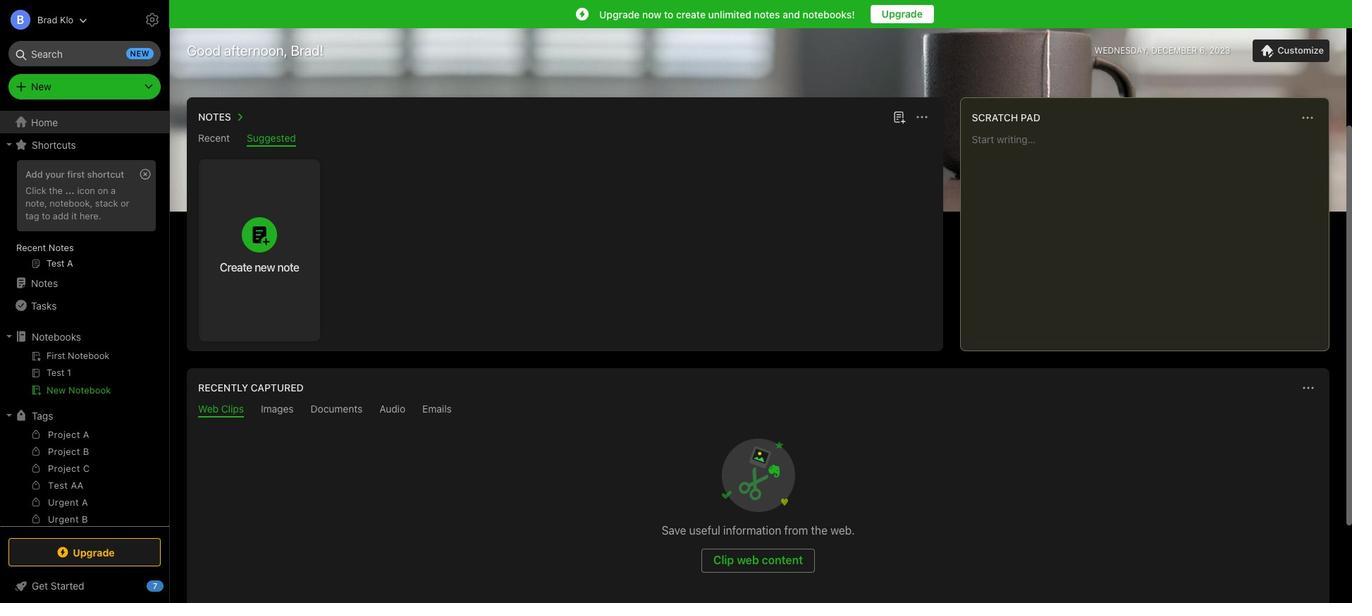 Task type: describe. For each thing, give the bounding box(es) containing it.
upgrade for upgrade now to create unlimited notes and notebooks!
[[600, 8, 640, 20]]

settings image
[[144, 11, 161, 28]]

get started
[[32, 580, 84, 592]]

new button
[[8, 74, 161, 99]]

a for project a
[[83, 429, 89, 440]]

here.
[[80, 210, 101, 221]]

documents tab
[[311, 403, 363, 418]]

recent notes
[[16, 242, 74, 253]]

brad
[[37, 14, 57, 25]]

add
[[25, 169, 43, 180]]

a for urgent a
[[82, 496, 88, 508]]

web
[[198, 403, 219, 415]]

Start writing… text field
[[972, 133, 1329, 339]]

a
[[111, 185, 116, 196]]

save useful information from the web.
[[662, 524, 855, 537]]

audio
[[380, 403, 406, 415]]

project for project b
[[48, 446, 80, 457]]

clip web content
[[714, 554, 803, 566]]

audio tab
[[380, 403, 406, 418]]

...
[[65, 185, 75, 196]]

captured
[[251, 382, 304, 394]]

stack
[[95, 197, 118, 209]]

december
[[1152, 45, 1198, 56]]

create
[[676, 8, 706, 20]]

shortcuts button
[[0, 133, 163, 156]]

aa
[[71, 479, 84, 491]]

klo
[[60, 14, 74, 25]]

upgrade for upgrade button
[[882, 8, 923, 20]]

pad
[[1021, 111, 1041, 123]]

urgent b link
[[0, 511, 163, 528]]

the inside web clips tab panel
[[811, 524, 828, 537]]

save
[[662, 524, 687, 537]]

home
[[31, 116, 58, 128]]

tags
[[32, 409, 53, 421]]

emails
[[423, 403, 452, 415]]

create
[[220, 261, 252, 274]]

note
[[277, 261, 299, 274]]

new inside button
[[255, 261, 275, 274]]

brad!
[[291, 42, 324, 59]]

home link
[[0, 111, 169, 133]]

project b link
[[0, 443, 163, 461]]

it
[[72, 210, 77, 221]]

recently
[[198, 382, 248, 394]]

web.
[[831, 524, 855, 537]]

tree containing home
[[0, 111, 169, 603]]

tasks button
[[0, 294, 163, 317]]

new search field
[[18, 41, 154, 66]]

tab list for recently captured
[[190, 403, 1327, 418]]

on
[[98, 185, 108, 196]]

recent tab
[[198, 132, 230, 147]]

tasks
[[31, 299, 57, 311]]

good
[[187, 42, 221, 59]]

note,
[[25, 197, 47, 209]]

notes
[[754, 8, 780, 20]]

brad klo
[[37, 14, 74, 25]]

test
[[48, 479, 68, 491]]

urgent b
[[48, 513, 88, 525]]

c
[[83, 462, 90, 474]]

project for project c
[[48, 462, 80, 474]]

get
[[32, 580, 48, 592]]

suggested tab
[[247, 132, 296, 147]]

icon
[[77, 185, 95, 196]]

click
[[25, 185, 46, 196]]

your
[[45, 169, 65, 180]]

notebooks link
[[0, 325, 163, 348]]

expand tags image
[[4, 410, 15, 421]]

notebooks
[[32, 330, 81, 342]]

tag
[[25, 210, 39, 221]]

to inside icon on a note, notebook, stack or tag to add it here.
[[42, 210, 50, 221]]

new for new notebook
[[47, 384, 66, 396]]

6,
[[1200, 45, 1208, 56]]

click to collapse image
[[164, 577, 175, 594]]

notes button
[[195, 109, 248, 126]]

clip web content button
[[702, 549, 815, 573]]

new notebook group
[[0, 348, 163, 404]]

clips
[[221, 403, 244, 415]]

0 vertical spatial the
[[49, 185, 63, 196]]

recent for recent
[[198, 132, 230, 144]]

web clips
[[198, 403, 244, 415]]

Account field
[[0, 6, 88, 34]]

upgrade inside popup button
[[73, 546, 115, 558]]

test aa
[[48, 479, 84, 491]]



Task type: locate. For each thing, give the bounding box(es) containing it.
and
[[783, 8, 800, 20]]

web clips tab panel
[[187, 418, 1330, 603]]

new for new
[[31, 80, 51, 92]]

project b
[[48, 446, 89, 457]]

more actions image for scratch pad
[[1300, 109, 1317, 126]]

1 vertical spatial to
[[42, 210, 50, 221]]

expand notebooks image
[[4, 331, 15, 342]]

emails tab
[[423, 403, 452, 418]]

2023
[[1210, 45, 1231, 56]]

wednesday, december 6, 2023
[[1095, 45, 1231, 56]]

project down project a
[[48, 446, 80, 457]]

recent for recent notes
[[16, 242, 46, 253]]

new up "tags"
[[47, 384, 66, 396]]

icon on a note, notebook, stack or tag to add it here.
[[25, 185, 129, 221]]

1 horizontal spatial recent
[[198, 132, 230, 144]]

1 vertical spatial urgent
[[48, 513, 79, 525]]

notebook
[[68, 384, 111, 396]]

notes up the recent tab
[[198, 111, 231, 123]]

project for project a
[[48, 429, 80, 440]]

group containing project a
[[0, 427, 163, 568]]

first
[[67, 169, 85, 180]]

2 group from the top
[[0, 427, 163, 568]]

More actions field
[[912, 107, 932, 127], [1298, 108, 1318, 128], [1299, 378, 1319, 398]]

7
[[153, 581, 157, 590]]

recent inside tab list
[[198, 132, 230, 144]]

suggested
[[247, 132, 296, 144]]

0 vertical spatial group
[[0, 156, 163, 277]]

the right from
[[811, 524, 828, 537]]

0 vertical spatial urgent
[[48, 496, 79, 508]]

1 vertical spatial tab list
[[190, 403, 1327, 418]]

0 horizontal spatial new
[[130, 49, 150, 58]]

b
[[83, 446, 89, 457], [82, 513, 88, 525]]

more actions image for recently captured
[[1301, 379, 1317, 396]]

notes up tasks
[[31, 277, 58, 289]]

urgent for urgent b
[[48, 513, 79, 525]]

recently captured button
[[195, 379, 304, 396]]

1 horizontal spatial the
[[811, 524, 828, 537]]

0 horizontal spatial upgrade
[[73, 546, 115, 558]]

0 horizontal spatial the
[[49, 185, 63, 196]]

create new note button
[[199, 159, 320, 341]]

upgrade
[[882, 8, 923, 20], [600, 8, 640, 20], [73, 546, 115, 558]]

0 vertical spatial new
[[31, 80, 51, 92]]

documents
[[311, 403, 363, 415]]

1 vertical spatial the
[[811, 524, 828, 537]]

new inside "button"
[[47, 384, 66, 396]]

web clips tab
[[198, 403, 244, 418]]

images
[[261, 403, 294, 415]]

Search text field
[[18, 41, 151, 66]]

urgent
[[48, 496, 79, 508], [48, 513, 79, 525]]

tags button
[[0, 404, 163, 427]]

a up project b 'link'
[[83, 429, 89, 440]]

notes link
[[0, 272, 163, 294]]

1 vertical spatial b
[[82, 513, 88, 525]]

the left ...
[[49, 185, 63, 196]]

web
[[737, 554, 759, 566]]

images tab
[[261, 403, 294, 418]]

click the ...
[[25, 185, 75, 196]]

notes inside group
[[49, 242, 74, 253]]

new
[[31, 80, 51, 92], [47, 384, 66, 396]]

customize button
[[1253, 39, 1330, 62]]

b for project b
[[83, 446, 89, 457]]

1 horizontal spatial upgrade
[[600, 8, 640, 20]]

afternoon,
[[224, 42, 288, 59]]

more actions field for recently captured
[[1299, 378, 1319, 398]]

0 vertical spatial to
[[664, 8, 674, 20]]

1 horizontal spatial to
[[664, 8, 674, 20]]

new down settings "image"
[[130, 49, 150, 58]]

2 urgent from the top
[[48, 513, 79, 525]]

to right tag
[[42, 210, 50, 221]]

0 vertical spatial new
[[130, 49, 150, 58]]

group containing add your first shortcut
[[0, 156, 163, 277]]

notes
[[198, 111, 231, 123], [49, 242, 74, 253], [31, 277, 58, 289]]

project
[[48, 429, 80, 440], [48, 446, 80, 457], [48, 462, 80, 474]]

recent down notes button on the left of page
[[198, 132, 230, 144]]

urgent down 'urgent a' on the left of page
[[48, 513, 79, 525]]

0 vertical spatial project
[[48, 429, 80, 440]]

b inside project b 'link'
[[83, 446, 89, 457]]

Help and Learning task checklist field
[[0, 575, 169, 597]]

project up project b
[[48, 429, 80, 440]]

0 vertical spatial a
[[83, 429, 89, 440]]

new inside popup button
[[31, 80, 51, 92]]

1 project from the top
[[48, 429, 80, 440]]

suggested tab panel
[[187, 147, 943, 351]]

notebook,
[[50, 197, 93, 209]]

recent inside group
[[16, 242, 46, 253]]

project up test aa
[[48, 462, 80, 474]]

b for urgent b
[[82, 513, 88, 525]]

from
[[785, 524, 808, 537]]

0 vertical spatial more actions image
[[1300, 109, 1317, 126]]

b inside the urgent b link
[[82, 513, 88, 525]]

recently captured
[[198, 382, 304, 394]]

1 group from the top
[[0, 156, 163, 277]]

tab list containing recent
[[190, 132, 941, 147]]

2 project from the top
[[48, 446, 80, 457]]

create new note
[[220, 261, 299, 274]]

new inside search field
[[130, 49, 150, 58]]

1 urgent from the top
[[48, 496, 79, 508]]

a
[[83, 429, 89, 440], [82, 496, 88, 508]]

2 tab list from the top
[[190, 403, 1327, 418]]

unlimited
[[709, 8, 752, 20]]

notes down add
[[49, 242, 74, 253]]

1 vertical spatial new
[[255, 261, 275, 274]]

urgent a link
[[0, 494, 163, 511]]

to
[[664, 8, 674, 20], [42, 210, 50, 221]]

project inside 'link'
[[48, 446, 80, 457]]

information
[[724, 524, 782, 537]]

recent
[[198, 132, 230, 144], [16, 242, 46, 253]]

project c
[[48, 462, 90, 474]]

b down project a link
[[83, 446, 89, 457]]

notebooks!
[[803, 8, 855, 20]]

1 vertical spatial recent
[[16, 242, 46, 253]]

started
[[51, 580, 84, 592]]

project c link
[[0, 460, 163, 477]]

1 horizontal spatial new
[[255, 261, 275, 274]]

1 vertical spatial new
[[47, 384, 66, 396]]

wednesday,
[[1095, 45, 1149, 56]]

upgrade button
[[871, 5, 934, 23]]

content
[[762, 554, 803, 566]]

1 vertical spatial notes
[[49, 242, 74, 253]]

add
[[53, 210, 69, 221]]

0 vertical spatial tab list
[[190, 132, 941, 147]]

new left note at the left of the page
[[255, 261, 275, 274]]

shortcuts
[[32, 139, 76, 151]]

add your first shortcut
[[25, 169, 124, 180]]

0 vertical spatial b
[[83, 446, 89, 457]]

b down urgent a link
[[82, 513, 88, 525]]

recent down tag
[[16, 242, 46, 253]]

1 vertical spatial group
[[0, 427, 163, 568]]

new up the "home"
[[31, 80, 51, 92]]

more actions field for scratch pad
[[1298, 108, 1318, 128]]

upgrade now to create unlimited notes and notebooks!
[[600, 8, 855, 20]]

upgrade button
[[8, 538, 161, 566]]

group for shortcuts
[[0, 156, 163, 277]]

shortcut
[[87, 169, 124, 180]]

more actions image
[[1300, 109, 1317, 126], [1301, 379, 1317, 396]]

customize
[[1278, 44, 1325, 56]]

upgrade inside button
[[882, 8, 923, 20]]

tree
[[0, 111, 169, 603]]

good afternoon, brad!
[[187, 42, 324, 59]]

tab list containing web clips
[[190, 403, 1327, 418]]

useful
[[690, 524, 721, 537]]

urgent down test aa
[[48, 496, 79, 508]]

0 vertical spatial notes
[[198, 111, 231, 123]]

new notebook
[[47, 384, 111, 396]]

or
[[121, 197, 129, 209]]

2 vertical spatial notes
[[31, 277, 58, 289]]

scratch
[[972, 111, 1019, 123]]

1 vertical spatial project
[[48, 446, 80, 457]]

0 horizontal spatial recent
[[16, 242, 46, 253]]

project a link
[[0, 427, 163, 444]]

urgent a
[[48, 496, 88, 508]]

2 vertical spatial project
[[48, 462, 80, 474]]

1 tab list from the top
[[190, 132, 941, 147]]

group for tags
[[0, 427, 163, 568]]

0 horizontal spatial to
[[42, 210, 50, 221]]

notes inside notes link
[[31, 277, 58, 289]]

more actions image
[[914, 109, 931, 126]]

urgent for urgent a
[[48, 496, 79, 508]]

scratch pad button
[[970, 109, 1041, 126]]

3 project from the top
[[48, 462, 80, 474]]

1 vertical spatial more actions image
[[1301, 379, 1317, 396]]

0 vertical spatial recent
[[198, 132, 230, 144]]

a down the test aa link
[[82, 496, 88, 508]]

group
[[0, 156, 163, 277], [0, 427, 163, 568]]

tab list
[[190, 132, 941, 147], [190, 403, 1327, 418]]

2 horizontal spatial upgrade
[[882, 8, 923, 20]]

1 vertical spatial a
[[82, 496, 88, 508]]

now
[[643, 8, 662, 20]]

notes inside notes button
[[198, 111, 231, 123]]

project a
[[48, 429, 89, 440]]

scratch pad
[[972, 111, 1041, 123]]

to right now
[[664, 8, 674, 20]]

tab list for notes
[[190, 132, 941, 147]]



Task type: vqa. For each thing, say whether or not it's contained in the screenshot.
the icon on a note, notebook, stack or tag to add it here. at the top of the page
yes



